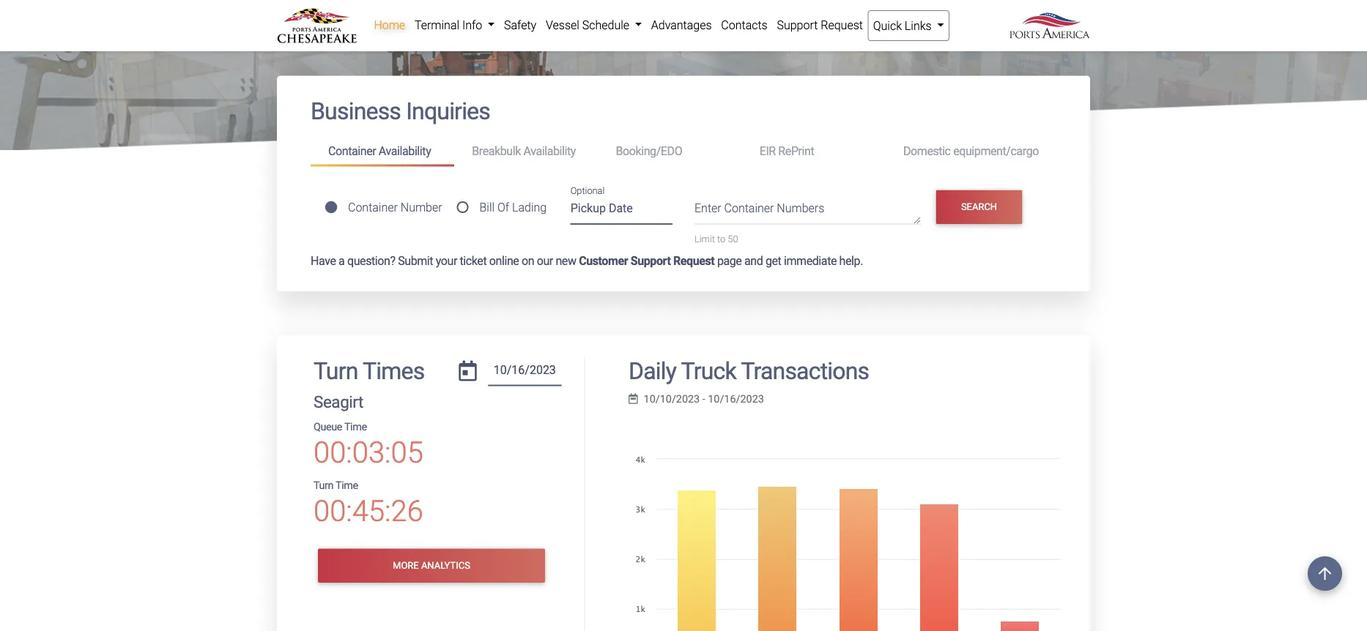Task type: vqa. For each thing, say whether or not it's contained in the screenshot.
SEAGIRT
yes



Task type: describe. For each thing, give the bounding box(es) containing it.
booking/edo
[[616, 144, 683, 158]]

support request
[[777, 18, 863, 32]]

0 vertical spatial request
[[821, 18, 863, 32]]

turn for turn time 00:45:26
[[314, 480, 334, 492]]

time for 00:45:26
[[336, 480, 358, 492]]

economic engine image
[[0, 0, 1368, 380]]

enter container numbers
[[695, 202, 825, 215]]

support request link
[[773, 10, 868, 40]]

ticket
[[460, 254, 487, 268]]

immediate
[[784, 254, 837, 268]]

availability for container availability
[[379, 144, 431, 158]]

booking/edo link
[[599, 138, 742, 165]]

main content containing 00:03:05
[[266, 76, 1102, 632]]

bill of lading
[[480, 201, 547, 215]]

vessel schedule
[[546, 18, 633, 32]]

time for 00:03:05
[[344, 421, 367, 434]]

eir reprint link
[[742, 138, 886, 165]]

turn time 00:45:26
[[314, 480, 424, 529]]

container availability
[[328, 144, 431, 158]]

our
[[537, 254, 553, 268]]

enter
[[695, 202, 722, 215]]

get
[[766, 254, 782, 268]]

online
[[490, 254, 519, 268]]

home
[[374, 18, 405, 32]]

container availability link
[[311, 138, 455, 167]]

quick
[[874, 19, 902, 33]]

container up the 50
[[725, 202, 774, 215]]

links
[[905, 19, 932, 33]]

breakbulk availability link
[[455, 138, 599, 165]]

daily truck transactions
[[629, 358, 870, 385]]

have a question? submit your ticket online on our new customer support request page and get immediate help.
[[311, 254, 864, 268]]

home link
[[369, 10, 410, 40]]

10/10/2023
[[644, 393, 700, 406]]

help.
[[840, 254, 864, 268]]

contacts link
[[717, 10, 773, 40]]

customer support request link
[[579, 254, 715, 268]]

eir reprint
[[760, 144, 815, 158]]

calendar day image
[[459, 361, 477, 381]]

support inside main content
[[631, 254, 671, 268]]

-
[[703, 393, 706, 406]]

inquiries
[[406, 98, 490, 125]]

terminal info
[[415, 18, 485, 32]]

safety link
[[500, 10, 541, 40]]

breakbulk
[[472, 144, 521, 158]]

lading
[[512, 201, 547, 215]]

truck
[[681, 358, 737, 385]]

on
[[522, 254, 535, 268]]

10/10/2023 - 10/16/2023
[[644, 393, 764, 406]]

Optional text field
[[571, 196, 673, 225]]

00:03:05
[[314, 436, 424, 471]]

seagirt
[[314, 393, 364, 412]]

0 vertical spatial support
[[777, 18, 818, 32]]

queue
[[314, 421, 342, 434]]

terminal info link
[[410, 10, 500, 40]]

domestic equipment/cargo
[[904, 144, 1039, 158]]

have
[[311, 254, 336, 268]]

quick links link
[[868, 10, 950, 41]]

calendar week image
[[629, 394, 638, 405]]

quick links
[[874, 19, 935, 33]]

of
[[498, 201, 510, 215]]

transactions
[[741, 358, 870, 385]]

limit to 50
[[695, 234, 739, 245]]

availability for breakbulk availability
[[524, 144, 576, 158]]

contacts
[[722, 18, 768, 32]]



Task type: locate. For each thing, give the bounding box(es) containing it.
request
[[821, 18, 863, 32], [674, 254, 715, 268]]

main content
[[266, 76, 1102, 632]]

turn
[[314, 358, 358, 385], [314, 480, 334, 492]]

1 vertical spatial time
[[336, 480, 358, 492]]

domestic
[[904, 144, 951, 158]]

1 availability from the left
[[379, 144, 431, 158]]

numbers
[[777, 202, 825, 215]]

1 vertical spatial support
[[631, 254, 671, 268]]

your
[[436, 254, 457, 268]]

00:45:26
[[314, 495, 424, 529]]

0 vertical spatial time
[[344, 421, 367, 434]]

container left number
[[348, 201, 398, 215]]

1 horizontal spatial request
[[821, 18, 863, 32]]

1 vertical spatial turn
[[314, 480, 334, 492]]

info
[[463, 18, 483, 32]]

to
[[718, 234, 726, 245]]

search button
[[937, 190, 1023, 224]]

1 horizontal spatial support
[[777, 18, 818, 32]]

submit
[[398, 254, 433, 268]]

availability
[[379, 144, 431, 158], [524, 144, 576, 158]]

availability right breakbulk
[[524, 144, 576, 158]]

advantages link
[[647, 10, 717, 40]]

ports america chesapeake image
[[0, 0, 1368, 382]]

1 vertical spatial request
[[674, 254, 715, 268]]

business
[[311, 98, 401, 125]]

time
[[344, 421, 367, 434], [336, 480, 358, 492]]

turn for turn times
[[314, 358, 358, 385]]

turn up seagirt
[[314, 358, 358, 385]]

time inside turn time 00:45:26
[[336, 480, 358, 492]]

go to top image
[[1308, 557, 1343, 592]]

request down limit
[[674, 254, 715, 268]]

container number
[[348, 201, 442, 215]]

turn up 00:45:26
[[314, 480, 334, 492]]

limit
[[695, 234, 715, 245]]

queue time 00:03:05
[[314, 421, 424, 471]]

1 horizontal spatial availability
[[524, 144, 576, 158]]

request inside main content
[[674, 254, 715, 268]]

vessel
[[546, 18, 580, 32]]

more
[[393, 561, 419, 572]]

container
[[328, 144, 376, 158], [348, 201, 398, 215], [725, 202, 774, 215]]

more analytics
[[393, 561, 471, 572]]

2 availability from the left
[[524, 144, 576, 158]]

search
[[962, 202, 998, 213]]

a
[[339, 254, 345, 268]]

more analytics link
[[318, 549, 545, 583]]

10/16/2023
[[708, 393, 764, 406]]

eir
[[760, 144, 776, 158]]

advantages
[[652, 18, 712, 32]]

business inquiries
[[311, 98, 490, 125]]

optional
[[571, 186, 605, 197]]

support
[[777, 18, 818, 32], [631, 254, 671, 268]]

and
[[745, 254, 763, 268]]

breakbulk availability
[[472, 144, 576, 158]]

0 horizontal spatial request
[[674, 254, 715, 268]]

bill
[[480, 201, 495, 215]]

schedule
[[583, 18, 630, 32]]

customer
[[579, 254, 628, 268]]

number
[[401, 201, 442, 215]]

availability down the business inquiries
[[379, 144, 431, 158]]

safety
[[504, 18, 537, 32]]

domestic equipment/cargo link
[[886, 138, 1057, 165]]

0 horizontal spatial support
[[631, 254, 671, 268]]

50
[[728, 234, 739, 245]]

turn inside turn time 00:45:26
[[314, 480, 334, 492]]

0 horizontal spatial availability
[[379, 144, 431, 158]]

0 vertical spatial turn
[[314, 358, 358, 385]]

container down business
[[328, 144, 376, 158]]

Enter Container Numbers text field
[[695, 200, 921, 225]]

analytics
[[421, 561, 471, 572]]

daily
[[629, 358, 677, 385]]

page
[[718, 254, 742, 268]]

None text field
[[488, 358, 562, 387]]

reprint
[[779, 144, 815, 158]]

2 turn from the top
[[314, 480, 334, 492]]

support right customer
[[631, 254, 671, 268]]

time right queue
[[344, 421, 367, 434]]

terminal
[[415, 18, 460, 32]]

request left quick
[[821, 18, 863, 32]]

time up 00:45:26
[[336, 480, 358, 492]]

times
[[363, 358, 425, 385]]

turn times
[[314, 358, 425, 385]]

1 turn from the top
[[314, 358, 358, 385]]

time inside queue time 00:03:05
[[344, 421, 367, 434]]

container for container availability
[[328, 144, 376, 158]]

new
[[556, 254, 577, 268]]

container for container number
[[348, 201, 398, 215]]

question?
[[347, 254, 396, 268]]

support right contacts link
[[777, 18, 818, 32]]

vessel schedule link
[[541, 10, 647, 40]]

equipment/cargo
[[954, 144, 1039, 158]]



